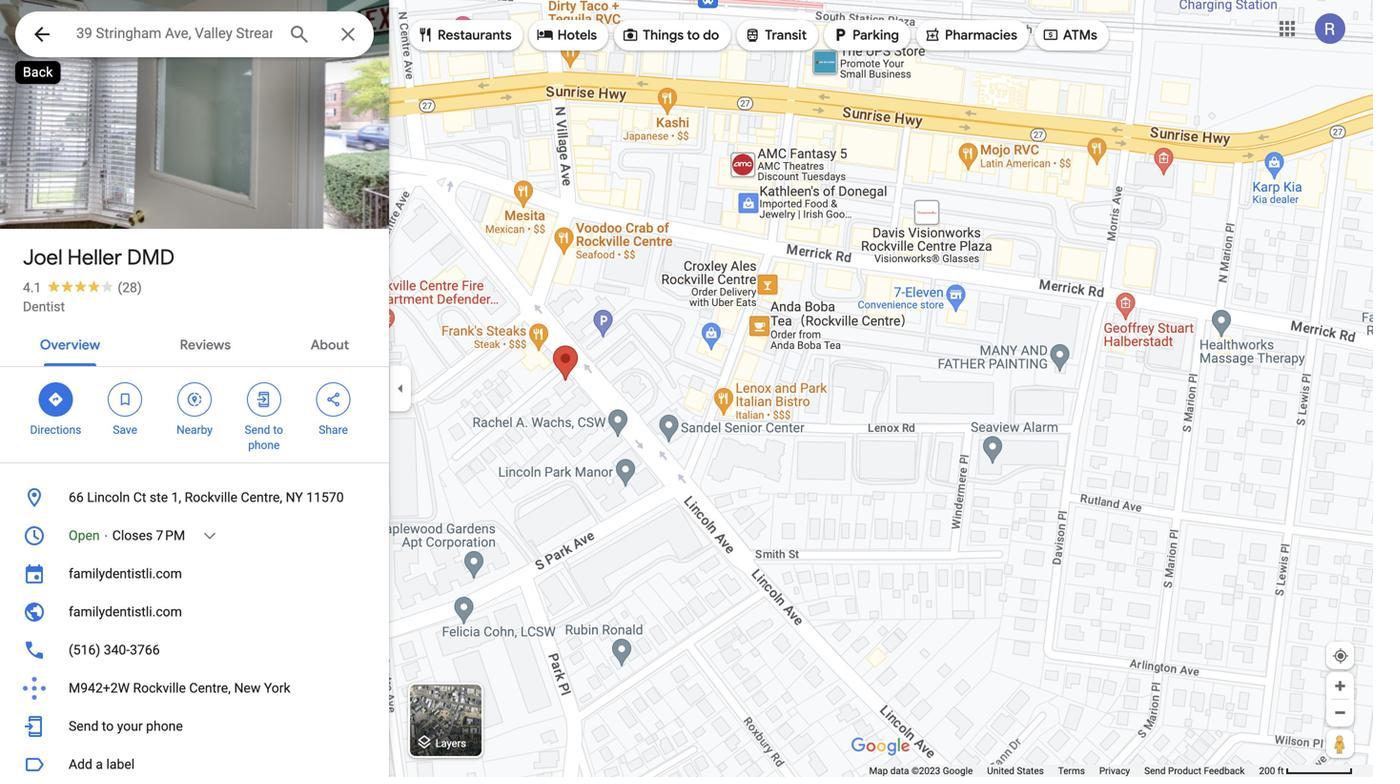 Task type: describe. For each thing, give the bounding box(es) containing it.
23 photos button
[[14, 181, 124, 215]]

map data ©2023 google
[[869, 765, 973, 777]]

centre, inside button
[[189, 681, 231, 696]]

m942+2w rockville centre, new york button
[[0, 670, 389, 708]]


[[31, 21, 53, 48]]

do
[[703, 27, 719, 44]]

google maps element
[[0, 0, 1374, 777]]

rockville inside button
[[133, 681, 186, 696]]

 parking
[[832, 24, 899, 45]]

send to your phone
[[69, 719, 183, 734]]

to for send to your phone
[[102, 719, 114, 734]]


[[117, 389, 134, 410]]

open
[[69, 528, 100, 544]]

send product feedback
[[1145, 765, 1245, 777]]

overview button
[[25, 320, 115, 366]]

ct
[[133, 490, 146, 506]]

zoom in image
[[1333, 679, 1348, 693]]

add a label button
[[0, 746, 389, 777]]

hotels
[[558, 27, 597, 44]]

(516)
[[69, 642, 100, 658]]

(516) 340-3766
[[69, 642, 160, 658]]

about
[[311, 337, 349, 354]]

terms button
[[1059, 765, 1085, 777]]


[[622, 24, 639, 45]]

1,
[[171, 490, 181, 506]]

about button
[[295, 320, 365, 366]]

66 lincoln ct ste 1, rockville centre, ny 11570 button
[[0, 479, 389, 517]]

joel heller dmd
[[23, 244, 175, 271]]

66 lincoln ct ste 1, rockville centre, ny 11570
[[69, 490, 344, 506]]

product
[[1168, 765, 1202, 777]]

to inside  things to do
[[687, 27, 700, 44]]

footer inside the google maps element
[[869, 765, 1260, 777]]

google account: ruby anderson  
(rubyanndersson@gmail.com) image
[[1315, 13, 1346, 44]]

send for send to your phone
[[69, 719, 99, 734]]


[[186, 389, 203, 410]]

dentist
[[23, 299, 65, 315]]

terms
[[1059, 765, 1085, 777]]

states
[[1017, 765, 1044, 777]]

google
[[943, 765, 973, 777]]

centre, inside "button"
[[241, 490, 282, 506]]

heller
[[67, 244, 122, 271]]

familydentistli.com button
[[0, 555, 389, 593]]

ny
[[286, 490, 303, 506]]

feedback
[[1204, 765, 1245, 777]]

to for send to phone
[[273, 424, 283, 437]]

lincoln
[[87, 490, 130, 506]]

new
[[234, 681, 261, 696]]

23 photos
[[49, 189, 117, 207]]

parking
[[853, 27, 899, 44]]

dentist button
[[23, 298, 65, 317]]

label
[[106, 757, 135, 773]]

39 Stringham Ave, Valley Stream, NY 11580 field
[[15, 11, 374, 57]]

photo of joel heller dmd image
[[0, 0, 389, 229]]

send to phone
[[245, 424, 283, 452]]

show street view coverage image
[[1327, 730, 1354, 758]]


[[1042, 24, 1060, 45]]


[[255, 389, 273, 410]]

(28)
[[118, 280, 142, 296]]

3766
[[130, 642, 160, 658]]

photos
[[70, 189, 117, 207]]


[[537, 24, 554, 45]]

things
[[643, 27, 684, 44]]

200 ft
[[1260, 765, 1284, 777]]

joel heller dmd main content
[[0, 0, 389, 777]]

hours image
[[23, 525, 46, 548]]

pharmacies
[[945, 27, 1018, 44]]


[[325, 389, 342, 410]]

add a label
[[69, 757, 135, 773]]

tab list inside the google maps element
[[0, 320, 389, 366]]

reviews
[[180, 337, 231, 354]]

familydentistli.com link
[[0, 593, 389, 631]]

m942+2w rockville centre, new york
[[69, 681, 291, 696]]

340-
[[104, 642, 130, 658]]

reviews button
[[165, 320, 246, 366]]

add
[[69, 757, 92, 773]]



Task type: locate. For each thing, give the bounding box(es) containing it.
1 vertical spatial centre,
[[189, 681, 231, 696]]

send to your phone button
[[0, 708, 389, 746]]

send
[[245, 424, 270, 437], [69, 719, 99, 734], [1145, 765, 1166, 777]]

0 vertical spatial familydentistli.com
[[69, 566, 182, 582]]

to inside send to phone
[[273, 424, 283, 437]]


[[924, 24, 941, 45]]

none field inside 39 stringham ave, valley stream, ny 11580 field
[[76, 22, 273, 45]]

2 horizontal spatial send
[[1145, 765, 1166, 777]]

1 vertical spatial familydentistli.com
[[69, 604, 182, 620]]

dmd
[[127, 244, 175, 271]]

send for send product feedback
[[1145, 765, 1166, 777]]

map
[[869, 765, 888, 777]]

1 horizontal spatial send
[[245, 424, 270, 437]]

familydentistli.com for 'familydentistli.com' "link"
[[69, 604, 182, 620]]

familydentistli.com inside button
[[69, 566, 182, 582]]

rockville right 1,
[[185, 490, 238, 506]]


[[744, 24, 761, 45]]

 atms
[[1042, 24, 1098, 45]]

save
[[113, 424, 137, 437]]

rockville inside "button"
[[185, 490, 238, 506]]

200
[[1260, 765, 1276, 777]]

footer
[[869, 765, 1260, 777]]

28 reviews element
[[118, 280, 142, 296]]

(516) 340-3766 button
[[0, 631, 389, 670]]

data
[[891, 765, 909, 777]]

0 vertical spatial centre,
[[241, 490, 282, 506]]

1 vertical spatial to
[[273, 424, 283, 437]]

0 vertical spatial rockville
[[185, 490, 238, 506]]

1 familydentistli.com from the top
[[69, 566, 182, 582]]

0 horizontal spatial centre,
[[189, 681, 231, 696]]

centre, left ny
[[241, 490, 282, 506]]

atms
[[1063, 27, 1098, 44]]

to left "do"
[[687, 27, 700, 44]]

 pharmacies
[[924, 24, 1018, 45]]

2 horizontal spatial to
[[687, 27, 700, 44]]

1 vertical spatial phone
[[146, 719, 183, 734]]

information for joel heller dmd region
[[0, 475, 389, 746]]

200 ft button
[[1260, 765, 1353, 777]]

4.1 stars image
[[41, 280, 118, 292]]

layers
[[436, 738, 466, 750]]

send inside send to phone
[[245, 424, 270, 437]]

2 familydentistli.com from the top
[[69, 604, 182, 620]]

privacy button
[[1100, 765, 1130, 777]]

nearby
[[177, 424, 213, 437]]

footer containing map data ©2023 google
[[869, 765, 1260, 777]]

centre, left new
[[189, 681, 231, 696]]

familydentistli.com down open ⋅ closes 7 pm
[[69, 566, 182, 582]]

0 horizontal spatial phone
[[146, 719, 183, 734]]

phone inside send to phone
[[248, 439, 280, 452]]

phone down 
[[248, 439, 280, 452]]

 restaurants
[[417, 24, 512, 45]]

familydentistli.com for familydentistli.com button
[[69, 566, 182, 582]]

©2023
[[912, 765, 941, 777]]

1 vertical spatial rockville
[[133, 681, 186, 696]]

actions for joel heller dmd region
[[0, 367, 389, 463]]

0 vertical spatial to
[[687, 27, 700, 44]]

2 vertical spatial send
[[1145, 765, 1166, 777]]

0 horizontal spatial to
[[102, 719, 114, 734]]


[[47, 389, 64, 410]]

send inside button
[[1145, 765, 1166, 777]]

directions
[[30, 424, 81, 437]]

overview
[[40, 337, 100, 354]]

 things to do
[[622, 24, 719, 45]]

ste
[[150, 490, 168, 506]]

send for send to phone
[[245, 424, 270, 437]]

phone right your
[[146, 719, 183, 734]]

tab list
[[0, 320, 389, 366]]

None field
[[76, 22, 273, 45]]

closes
[[112, 528, 153, 544]]

privacy
[[1100, 765, 1130, 777]]

share
[[319, 424, 348, 437]]

show your location image
[[1333, 648, 1350, 665]]

0 vertical spatial phone
[[248, 439, 280, 452]]

show open hours for the week image
[[201, 527, 219, 545]]

⋅
[[103, 528, 109, 544]]

restaurants
[[438, 27, 512, 44]]

1 vertical spatial send
[[69, 719, 99, 734]]

familydentistli.com inside "link"
[[69, 604, 182, 620]]

 search field
[[15, 11, 374, 61]]

1 horizontal spatial to
[[273, 424, 283, 437]]

ft
[[1278, 765, 1284, 777]]

rockville
[[185, 490, 238, 506], [133, 681, 186, 696]]

familydentistli.com up 340-
[[69, 604, 182, 620]]

send down 
[[245, 424, 270, 437]]


[[417, 24, 434, 45]]

a
[[96, 757, 103, 773]]

1 horizontal spatial centre,
[[241, 490, 282, 506]]

to inside button
[[102, 719, 114, 734]]

to left share
[[273, 424, 283, 437]]

 hotels
[[537, 24, 597, 45]]

to
[[687, 27, 700, 44], [273, 424, 283, 437], [102, 719, 114, 734]]

4.1
[[23, 280, 41, 296]]

rockville down 3766
[[133, 681, 186, 696]]

united states button
[[988, 765, 1044, 777]]

your
[[117, 719, 143, 734]]

 transit
[[744, 24, 807, 45]]

transit
[[765, 27, 807, 44]]

send product feedback button
[[1145, 765, 1245, 777]]

send up add
[[69, 719, 99, 734]]

united states
[[988, 765, 1044, 777]]

11570
[[306, 490, 344, 506]]

to left your
[[102, 719, 114, 734]]

york
[[264, 681, 291, 696]]

zoom out image
[[1333, 706, 1348, 720]]

m942+2w
[[69, 681, 130, 696]]

phone inside button
[[146, 719, 183, 734]]

send inside button
[[69, 719, 99, 734]]

1 horizontal spatial phone
[[248, 439, 280, 452]]

7 pm
[[156, 528, 185, 544]]

open ⋅ closes 7 pm
[[69, 528, 185, 544]]

send left product
[[1145, 765, 1166, 777]]

united
[[988, 765, 1015, 777]]

collapse side panel image
[[390, 378, 411, 399]]

tab list containing overview
[[0, 320, 389, 366]]

2 vertical spatial to
[[102, 719, 114, 734]]

familydentistli.com
[[69, 566, 182, 582], [69, 604, 182, 620]]

0 vertical spatial send
[[245, 424, 270, 437]]

0 horizontal spatial send
[[69, 719, 99, 734]]

23
[[49, 189, 66, 207]]

 button
[[15, 11, 69, 61]]

66
[[69, 490, 84, 506]]


[[832, 24, 849, 45]]

centre,
[[241, 490, 282, 506], [189, 681, 231, 696]]



Task type: vqa. For each thing, say whether or not it's contained in the screenshot.
OPEN
yes



